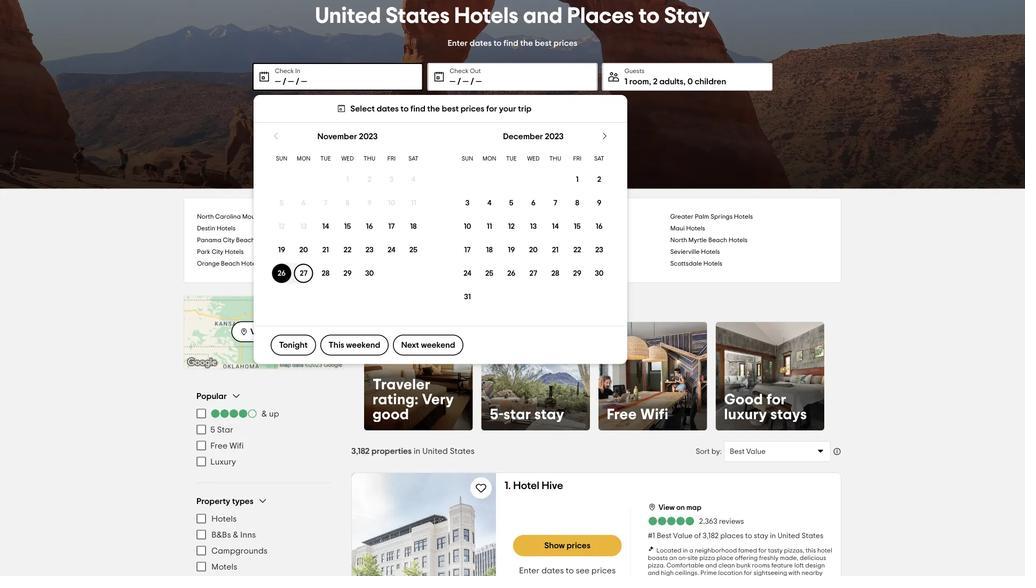 Task type: vqa. For each thing, say whether or not it's contained in the screenshot.
December 2023 2
yes



Task type: describe. For each thing, give the bounding box(es) containing it.
hotel
[[818, 548, 833, 554]]

1 up boasts
[[653, 533, 655, 541]]

beach inside maui hotels panama city beach hotels
[[236, 237, 255, 244]]

hotels down palm
[[686, 226, 705, 232]]

0 vertical spatial free wifi
[[607, 408, 669, 422]]

b&bs
[[212, 531, 231, 540]]

right
[[544, 298, 571, 310]]

& up
[[262, 410, 279, 418]]

sightseeing
[[754, 570, 787, 577]]

november 2023 grid
[[271, 123, 425, 309]]

23 inside grid
[[366, 246, 374, 254]]

best for enter dates to find the best prices
[[535, 39, 552, 47]]

30 inside november 2023 grid
[[365, 270, 374, 277]]

scottsdale hotels link
[[671, 258, 828, 270]]

sat for december 2023
[[594, 156, 604, 162]]

4.0 of 5 bubbles image
[[210, 410, 257, 418]]

hotels up enter dates to find the best prices
[[455, 5, 519, 27]]

thu for december 2023
[[550, 156, 561, 162]]

beach up las vegas hotels
[[533, 226, 551, 232]]

15 inside 'december 2023' grid
[[574, 223, 581, 230]]

10 inside november 2023 grid
[[388, 199, 395, 207]]

next weekend
[[401, 341, 455, 350]]

view on map button
[[648, 502, 702, 513]]

0 horizontal spatial value
[[673, 533, 693, 541]]

an
[[670, 555, 677, 562]]

15 inside november 2023 grid
[[344, 223, 351, 230]]

now
[[574, 298, 597, 310]]

1 vertical spatial &
[[233, 531, 238, 540]]

map inside button
[[687, 505, 702, 512]]

sun for november
[[276, 156, 288, 162]]

29 inside 'december 2023' grid
[[573, 270, 582, 277]]

for inside good for luxury stays
[[767, 393, 787, 408]]

popular hotels in united states right now
[[364, 298, 597, 310]]

9 inside november 2023 grid
[[367, 199, 372, 207]]

0 vertical spatial &
[[262, 410, 267, 418]]

27 inside november 2023 grid
[[300, 270, 308, 277]]

menu for property types
[[197, 511, 331, 576]]

4 inside november 2023 grid
[[412, 176, 416, 183]]

10 inside 'december 2023' grid
[[464, 223, 471, 230]]

2 inside guests 1 room , 2 adults , 0 children
[[653, 77, 658, 86]]

2 — from the left
[[288, 77, 294, 86]]

row containing 26
[[271, 262, 425, 285]]

made,
[[780, 555, 799, 562]]

row group for november
[[271, 168, 425, 285]]

north for carolina
[[197, 214, 214, 220]]

for down bunk
[[744, 570, 752, 577]]

greater
[[671, 214, 694, 220]]

november
[[318, 132, 357, 141]]

oahu
[[355, 249, 371, 256]]

this weekend
[[329, 341, 381, 350]]

good
[[373, 408, 409, 422]]

december
[[503, 132, 543, 141]]

1. hotel hive
[[505, 481, 563, 492]]

panama
[[197, 237, 222, 244]]

sevierville
[[671, 249, 700, 256]]

1 vertical spatial free
[[210, 442, 228, 451]]

places
[[721, 533, 744, 541]]

row containing 12
[[271, 215, 425, 238]]

united states hotels and places to stay
[[315, 5, 710, 27]]

miramar beach hotels
[[355, 226, 420, 232]]

1 horizontal spatial 3,182
[[703, 533, 719, 541]]

greater palm springs hotels destin hotels
[[197, 214, 753, 232]]

view map
[[250, 328, 288, 337]]

2,363 reviews link
[[648, 516, 744, 527]]

property types
[[197, 498, 254, 506]]

myrtle inside north myrtle beach hotels park city hotels
[[689, 237, 707, 244]]

7 inside november 2023 grid
[[324, 199, 328, 207]]

for up freshly
[[759, 548, 767, 554]]

fri for november 2023
[[387, 156, 396, 162]]

north carolina mountains hotels link
[[197, 211, 355, 223]]

hotels up destin hotels link
[[274, 214, 293, 220]]

next month image
[[600, 131, 610, 142]]

4 inside 'december 2023' grid
[[488, 199, 492, 207]]

hotels right park
[[225, 249, 244, 256]]

orange beach hotels link
[[197, 258, 355, 270]]

6 inside november 2023 grid
[[302, 199, 306, 207]]

park
[[197, 249, 210, 256]]

19 inside november 2023 grid
[[278, 246, 285, 254]]

types
[[232, 498, 254, 506]]

boasts
[[648, 555, 668, 562]]

beach right miramar
[[381, 226, 400, 232]]

north myrtle beach hotels park city hotels
[[197, 237, 748, 256]]

find for select
[[411, 104, 426, 113]]

prices right see
[[592, 567, 616, 576]]

row containing 17
[[457, 238, 610, 262]]

best value
[[730, 448, 766, 456]]

13 inside 'december 2023' grid
[[530, 223, 537, 230]]

located in a neighborhood famed for tasty pizzas, this hotel boasts an on-site pizza place offering freshly made, delicious pizza. comfortable and clean bunk rooms feature loft design and high ceilings. prime location for sightseeing with nea
[[648, 548, 833, 577]]

hotels down maui hotels link at top
[[729, 237, 748, 244]]

13 inside november 2023 grid
[[300, 223, 307, 230]]

maui hotels link
[[671, 223, 828, 235]]

traveler
[[373, 378, 431, 393]]

1 horizontal spatial free
[[607, 408, 637, 422]]

31
[[464, 293, 471, 301]]

december 2023 grid
[[457, 123, 610, 309]]

22 inside november 2023 grid
[[344, 246, 352, 254]]

famed
[[739, 548, 757, 554]]

show
[[545, 542, 565, 551]]

prices down places
[[554, 39, 578, 47]]

0 horizontal spatial free wifi
[[210, 442, 244, 451]]

sort by:
[[696, 448, 722, 456]]

sort
[[696, 448, 710, 456]]

popular for popular
[[197, 392, 227, 401]]

hotels down destin hotels link
[[256, 237, 275, 244]]

enter for enter dates to see prices
[[519, 567, 540, 576]]

29 inside november 2023 grid
[[344, 270, 352, 277]]

orange
[[197, 261, 220, 267]]

tue for november
[[320, 156, 331, 162]]

0 horizontal spatial myrtle
[[513, 226, 531, 232]]

very
[[422, 393, 454, 408]]

myrtle beach hotels link
[[513, 223, 671, 235]]

view for view map
[[250, 328, 269, 337]]

0 horizontal spatial 5
[[210, 426, 215, 434]]

23 inside grid
[[595, 246, 603, 254]]

popular for popular hotels in united states right now
[[364, 298, 410, 310]]

6 inside 'december 2023' grid
[[531, 199, 536, 207]]

# 1 best value of 3,182 places to stay in united states
[[648, 533, 824, 541]]

30 inside 'december 2023' grid
[[595, 270, 604, 277]]

destin
[[197, 226, 215, 232]]

1 inside guests 1 room , 2 adults , 0 children
[[625, 77, 628, 86]]

reviews
[[719, 519, 744, 526]]

hotels up las vegas hotels
[[553, 226, 572, 232]]

see
[[576, 567, 590, 576]]

5 inside 'december 2023' grid
[[509, 199, 514, 207]]

2,363
[[699, 519, 718, 526]]

select
[[351, 104, 375, 113]]

design
[[806, 563, 825, 569]]

to left "stay"
[[639, 5, 660, 27]]

1 — from the left
[[275, 77, 281, 86]]

1 inside 'december 2023' grid
[[576, 176, 579, 183]]

2 / from the left
[[296, 77, 299, 86]]

thu for november 2023
[[364, 156, 376, 162]]

2,363 reviews
[[699, 519, 744, 526]]

star
[[504, 408, 531, 422]]

carolina
[[215, 214, 241, 220]]

2 for november 2023
[[368, 176, 372, 183]]

hotels up maui hotels link at top
[[734, 214, 753, 220]]

8 inside november 2023 grid
[[346, 199, 350, 207]]

in up tasty
[[770, 533, 776, 541]]

0
[[688, 77, 693, 86]]

site
[[688, 555, 698, 562]]

1.
[[505, 481, 511, 492]]

check for check in — / — / —
[[275, 68, 294, 74]]

hotels right vegas
[[544, 249, 563, 256]]

mon for december 2023
[[483, 156, 497, 162]]

a
[[690, 548, 694, 554]]

city inside maui hotels panama city beach hotels
[[223, 237, 235, 244]]

hotels right scottsdale
[[704, 261, 723, 267]]

palm
[[695, 214, 709, 220]]

located
[[657, 548, 682, 554]]

park city hotels link
[[197, 246, 355, 258]]

hotels up the oahu hotels link on the top of page
[[401, 226, 420, 232]]

11 inside november 2023 grid
[[411, 199, 416, 207]]

to for enter dates to find the best prices
[[494, 39, 502, 47]]

b&bs & inns
[[212, 531, 256, 540]]

prices down check out — / — / —
[[461, 104, 485, 113]]

12 inside 'december 2023' grid
[[508, 223, 515, 230]]

wifi inside menu
[[229, 442, 244, 451]]

menu for popular
[[197, 406, 331, 470]]

traveler rating: very good link
[[364, 322, 473, 431]]

december 2023
[[503, 132, 564, 141]]

to up famed
[[745, 533, 753, 541]]

27 inside 'december 2023' grid
[[530, 270, 537, 277]]

0 vertical spatial 3,182
[[351, 447, 370, 456]]

tasty
[[768, 548, 783, 554]]

oahu hotels link
[[355, 246, 513, 258]]

free wifi link
[[599, 322, 707, 431]]

beach inside sevierville hotels orange beach hotels
[[221, 261, 240, 267]]

14 inside 'december 2023' grid
[[552, 223, 559, 230]]

0 horizontal spatial best
[[657, 533, 672, 541]]

hotel
[[513, 481, 540, 492]]

in inside located in a neighborhood famed for tasty pizzas, this hotel boasts an on-site pizza place offering freshly made, delicious pizza. comfortable and clean bunk rooms feature loft design and high ceilings. prime location for sightseeing with nea
[[683, 548, 688, 554]]

miramar beach hotels link
[[355, 223, 513, 235]]

this
[[806, 548, 816, 554]]

sun for december
[[462, 156, 473, 162]]

5-star stay link
[[482, 322, 590, 431]]

good for luxury stays
[[725, 393, 807, 422]]

hotels up scottsdale hotels
[[701, 249, 720, 256]]

next weekend button
[[393, 335, 464, 356]]

2023 for november 2023
[[359, 132, 378, 141]]

value inside 'best value' popup button
[[747, 448, 766, 456]]

5-
[[490, 408, 504, 422]]

group containing popular
[[197, 391, 331, 470]]

to for enter dates to see prices
[[566, 567, 574, 576]]

room
[[630, 77, 649, 86]]

place
[[717, 555, 734, 562]]

16 inside november 2023 grid
[[366, 223, 373, 230]]

map inside 'button'
[[271, 328, 288, 337]]

5 inside november 2023 grid
[[280, 199, 284, 207]]

row containing 19
[[271, 238, 425, 262]]

5.0 of 5 bubbles. 2,363 reviews element
[[648, 516, 744, 527]]

20 inside grid
[[299, 246, 308, 254]]

greater palm springs hotels link
[[671, 211, 828, 223]]

miramar
[[355, 226, 380, 232]]

12 inside november 2023 grid
[[278, 223, 285, 230]]

row group for december
[[457, 168, 610, 309]]

ceilings.
[[675, 570, 699, 577]]

best inside popup button
[[730, 448, 745, 456]]



Task type: locate. For each thing, give the bounding box(es) containing it.
1 horizontal spatial mon
[[483, 156, 497, 162]]

7 up north carolina mountains hotels link at the top of page
[[324, 199, 328, 207]]

26 inside 'december 2023' grid
[[508, 270, 516, 277]]

traveler rating: very good
[[373, 378, 454, 422]]

weekend right next
[[421, 341, 455, 350]]

1 horizontal spatial popular
[[364, 298, 410, 310]]

view
[[250, 328, 269, 337], [659, 505, 675, 512]]

stay right star
[[535, 408, 565, 422]]

scottsdale hotels
[[671, 261, 723, 267]]

1 6 from the left
[[302, 199, 306, 207]]

pizza.
[[648, 563, 665, 569]]

0 horizontal spatial 10
[[388, 199, 395, 207]]

1 down november 2023
[[346, 176, 349, 183]]

1 horizontal spatial 24
[[464, 270, 472, 277]]

9
[[367, 199, 372, 207], [597, 199, 602, 207]]

2 6 from the left
[[531, 199, 536, 207]]

on
[[677, 505, 685, 512]]

north up destin
[[197, 214, 214, 220]]

2 22 from the left
[[574, 246, 581, 254]]

sun inside 'december 2023' grid
[[462, 156, 473, 162]]

mon
[[297, 156, 311, 162], [483, 156, 497, 162]]

15 left miramar
[[344, 223, 351, 230]]

to for select dates to find the best prices for your trip
[[401, 104, 409, 113]]

0 horizontal spatial 26
[[278, 270, 286, 277]]

24
[[388, 246, 396, 254], [464, 270, 472, 277]]

6 up myrtle beach hotels
[[531, 199, 536, 207]]

row containing 5
[[271, 191, 425, 215]]

22 inside 'december 2023' grid
[[574, 246, 581, 254]]

the for enter
[[520, 39, 533, 47]]

1 sun from the left
[[276, 156, 288, 162]]

17 inside 'december 2023' grid
[[464, 246, 471, 254]]

north carolina mountains hotels
[[197, 214, 293, 220]]

1 / from the left
[[283, 77, 286, 86]]

guests 1 room , 2 adults , 0 children
[[625, 68, 727, 86]]

3,182 right "of"
[[703, 533, 719, 541]]

located in a neighborhood famed for tasty pizzas, this hotel boasts an on-site pizza place offering freshly made, delicious pizza. comfortable and clean bunk rooms feature loft design and high ceilings. prime location for sightseeing with nea button
[[648, 546, 833, 577]]

1 horizontal spatial map
[[687, 505, 702, 512]]

19 inside 'december 2023' grid
[[508, 246, 515, 254]]

22 down myrtle beach hotels link at the top
[[574, 246, 581, 254]]

fri inside november 2023 grid
[[387, 156, 396, 162]]

menu containing hotels
[[197, 511, 331, 576]]

1 horizontal spatial 20
[[529, 246, 538, 254]]

1 horizontal spatial 2023
[[545, 132, 564, 141]]

2 15 from the left
[[574, 223, 581, 230]]

21 inside november 2023 grid
[[322, 246, 329, 254]]

group containing property types
[[197, 496, 331, 577]]

thu inside november 2023 grid
[[364, 156, 376, 162]]

1 horizontal spatial 5
[[280, 199, 284, 207]]

city right panama
[[223, 237, 235, 244]]

0 vertical spatial myrtle
[[513, 226, 531, 232]]

2 8 from the left
[[576, 199, 580, 207]]

dates for select dates to find the best prices for your trip
[[377, 104, 399, 113]]

1 horizontal spatial and
[[648, 570, 660, 577]]

in left 31
[[450, 298, 461, 310]]

2 21 from the left
[[552, 246, 559, 254]]

map right on
[[687, 505, 702, 512]]

popular left hotels
[[364, 298, 410, 310]]

beach down springs at top
[[709, 237, 728, 244]]

2 for december 2023
[[598, 176, 601, 183]]

1 mon from the left
[[297, 156, 311, 162]]

1 inside november 2023 grid
[[346, 176, 349, 183]]

1 7 from the left
[[324, 199, 328, 207]]

1 vertical spatial best
[[442, 104, 459, 113]]

2 row group from the left
[[457, 168, 610, 309]]

destin hotels link
[[197, 223, 355, 235]]

delicious
[[800, 555, 826, 562]]

value left "of"
[[673, 533, 693, 541]]

6 — from the left
[[476, 77, 482, 86]]

motels
[[212, 563, 237, 572]]

1 vertical spatial 25
[[486, 270, 494, 277]]

1 28 from the left
[[322, 270, 330, 277]]

to right select at the top left of the page
[[401, 104, 409, 113]]

stay
[[535, 408, 565, 422], [754, 533, 769, 541]]

1 horizontal spatial 10
[[464, 223, 471, 230]]

0 horizontal spatial 9
[[367, 199, 372, 207]]

23 down miramar
[[366, 246, 374, 254]]

city right park
[[212, 249, 223, 256]]

2 27 from the left
[[530, 270, 537, 277]]

best down check out — / — / —
[[442, 104, 459, 113]]

group
[[197, 391, 331, 470], [197, 496, 331, 577]]

/
[[283, 77, 286, 86], [296, 77, 299, 86], [458, 77, 461, 86], [471, 77, 474, 86]]

free wifi
[[607, 408, 669, 422], [210, 442, 244, 451]]

1 vertical spatial enter
[[519, 567, 540, 576]]

north for myrtle
[[671, 237, 687, 244]]

weekend for next weekend
[[421, 341, 455, 350]]

0 horizontal spatial 23
[[366, 246, 374, 254]]

17 right miramar
[[388, 223, 395, 230]]

1 row group from the left
[[271, 168, 425, 285]]

myrtle up las
[[513, 226, 531, 232]]

1 thu from the left
[[364, 156, 376, 162]]

2 29 from the left
[[573, 270, 582, 277]]

2 9 from the left
[[597, 199, 602, 207]]

1 group from the top
[[197, 391, 331, 470]]

hotels down carolina at the top left of the page
[[217, 226, 236, 232]]

2 13 from the left
[[530, 223, 537, 230]]

1 left room
[[625, 77, 628, 86]]

1 horizontal spatial 14
[[552, 223, 559, 230]]

1 menu from the top
[[197, 406, 331, 470]]

3 inside row
[[466, 199, 470, 207]]

1 horizontal spatial wifi
[[641, 408, 669, 422]]

sat
[[409, 156, 419, 162], [594, 156, 604, 162]]

1 horizontal spatial north
[[671, 237, 687, 244]]

19 up orange beach hotels link at the left of the page
[[278, 246, 285, 254]]

hotels down 'park city hotels' link on the left top of page
[[241, 261, 260, 267]]

1 vertical spatial 3,182
[[703, 533, 719, 541]]

21 left oahu
[[322, 246, 329, 254]]

2023 for december 2023
[[545, 132, 564, 141]]

2 right room
[[653, 77, 658, 86]]

weekend for this weekend
[[346, 341, 381, 350]]

0 horizontal spatial map
[[271, 328, 288, 337]]

7 up myrtle beach hotels
[[554, 199, 557, 207]]

9 up miramar
[[367, 199, 372, 207]]

tue inside 'december 2023' grid
[[506, 156, 517, 162]]

25 up popular hotels in united states right now
[[486, 270, 494, 277]]

north down maui
[[671, 237, 687, 244]]

las vegas hotels link
[[513, 246, 671, 258]]

dates up out
[[470, 39, 492, 47]]

myrtle up sevierville on the top right of page
[[689, 237, 707, 244]]

18
[[410, 223, 417, 230], [486, 246, 493, 254]]

1 21 from the left
[[322, 246, 329, 254]]

1 horizontal spatial tue
[[506, 156, 517, 162]]

2 30 from the left
[[595, 270, 604, 277]]

, left 0
[[684, 77, 686, 86]]

1 vertical spatial value
[[673, 533, 693, 541]]

2 down november 2023
[[368, 176, 372, 183]]

sat inside november 2023 grid
[[409, 156, 419, 162]]

2 horizontal spatial 2
[[653, 77, 658, 86]]

2 14 from the left
[[552, 223, 559, 230]]

0 vertical spatial 11
[[411, 199, 416, 207]]

beach
[[381, 226, 400, 232], [533, 226, 551, 232], [236, 237, 255, 244], [709, 237, 728, 244], [221, 261, 240, 267]]

with
[[789, 570, 801, 577]]

0 horizontal spatial mon
[[297, 156, 311, 162]]

2 inside grid
[[598, 176, 601, 183]]

0 vertical spatial group
[[197, 391, 331, 470]]

5
[[280, 199, 284, 207], [509, 199, 514, 207], [210, 426, 215, 434]]

1 horizontal spatial 11
[[487, 223, 492, 230]]

1 vertical spatial city
[[212, 249, 223, 256]]

0 horizontal spatial wifi
[[229, 442, 244, 451]]

places
[[567, 5, 634, 27]]

weekend right this
[[346, 341, 381, 350]]

3 — from the left
[[301, 77, 307, 86]]

adults
[[660, 77, 684, 86]]

2 26 from the left
[[508, 270, 516, 277]]

2 fri from the left
[[573, 156, 582, 162]]

2 28 from the left
[[552, 270, 560, 277]]

1 horizontal spatial 22
[[574, 246, 581, 254]]

view for view on map
[[659, 505, 675, 512]]

1 horizontal spatial dates
[[470, 39, 492, 47]]

1 sat from the left
[[409, 156, 419, 162]]

wed for december
[[527, 156, 540, 162]]

location
[[719, 570, 743, 577]]

check left out
[[450, 68, 469, 74]]

weekend inside button
[[421, 341, 455, 350]]

find for enter
[[504, 39, 519, 47]]

up
[[269, 410, 279, 418]]

2 20 from the left
[[529, 246, 538, 254]]

check
[[275, 68, 294, 74], [450, 68, 469, 74]]

beach inside north myrtle beach hotels park city hotels
[[709, 237, 728, 244]]

2 2023 from the left
[[545, 132, 564, 141]]

0 vertical spatial enter
[[448, 39, 468, 47]]

0 vertical spatial popular
[[364, 298, 410, 310]]

1 26 from the left
[[278, 270, 286, 277]]

fri inside 'december 2023' grid
[[573, 156, 582, 162]]

1 horizontal spatial enter
[[519, 567, 540, 576]]

star
[[217, 426, 233, 434]]

row group
[[271, 168, 425, 285], [457, 168, 610, 309]]

good
[[725, 393, 763, 408]]

best right #
[[657, 533, 672, 541]]

1 vertical spatial find
[[411, 104, 426, 113]]

check inside check out — / — / —
[[450, 68, 469, 74]]

4 — from the left
[[450, 77, 456, 86]]

enter down show prices button
[[519, 567, 540, 576]]

1 vertical spatial north
[[671, 237, 687, 244]]

north inside north carolina mountains hotels link
[[197, 214, 214, 220]]

30 down 'las vegas hotels' link
[[595, 270, 604, 277]]

1 vertical spatial 18
[[486, 246, 493, 254]]

loft
[[795, 563, 804, 569]]

by:
[[712, 448, 722, 456]]

24 down sevierville hotels orange beach hotels
[[464, 270, 472, 277]]

& left the inns
[[233, 531, 238, 540]]

1 , from the left
[[649, 77, 651, 86]]

1 16 from the left
[[366, 223, 373, 230]]

1 22 from the left
[[344, 246, 352, 254]]

1 27 from the left
[[300, 270, 308, 277]]

1 vertical spatial group
[[197, 496, 331, 577]]

pizzas,
[[784, 548, 805, 554]]

2 down next month image
[[598, 176, 601, 183]]

2 tue from the left
[[506, 156, 517, 162]]

best
[[730, 448, 745, 456], [657, 533, 672, 541]]

1 vertical spatial 24
[[464, 270, 472, 277]]

1 9 from the left
[[367, 199, 372, 207]]

1 vertical spatial popular
[[197, 392, 227, 401]]

0 vertical spatial 24
[[388, 246, 396, 254]]

sat inside 'december 2023' grid
[[594, 156, 604, 162]]

28 inside november 2023 grid
[[322, 270, 330, 277]]

property
[[197, 498, 230, 506]]

fri for december 2023
[[573, 156, 582, 162]]

wed down november 2023
[[342, 156, 354, 162]]

mon for november 2023
[[297, 156, 311, 162]]

3,182
[[351, 447, 370, 456], [703, 533, 719, 541]]

for left your
[[486, 104, 497, 113]]

0 horizontal spatial ,
[[649, 77, 651, 86]]

2 wed from the left
[[527, 156, 540, 162]]

1 vertical spatial the
[[427, 104, 440, 113]]

0 vertical spatial menu
[[197, 406, 331, 470]]

bunk
[[737, 563, 751, 569]]

4 up miramar beach hotels link
[[412, 176, 416, 183]]

your
[[499, 104, 516, 113]]

17
[[388, 223, 395, 230], [464, 246, 471, 254]]

enter for enter dates to find the best prices
[[448, 39, 468, 47]]

best for select dates to find the best prices for your trip
[[442, 104, 459, 113]]

14 inside november 2023 grid
[[322, 223, 329, 230]]

1 horizontal spatial value
[[747, 448, 766, 456]]

1 horizontal spatial 9
[[597, 199, 602, 207]]

0 horizontal spatial popular
[[197, 392, 227, 401]]

north myrtle beach hotels link
[[671, 235, 828, 246]]

14 left miramar
[[322, 223, 329, 230]]

16
[[366, 223, 373, 230], [596, 223, 603, 230]]

0 horizontal spatial 27
[[300, 270, 308, 277]]

stay inside 5-star stay link
[[535, 408, 565, 422]]

view inside button
[[659, 505, 675, 512]]

24 inside november 2023 grid
[[388, 246, 396, 254]]

30 down oahu hotels
[[365, 270, 374, 277]]

17 inside november 2023 grid
[[388, 223, 395, 230]]

dates
[[470, 39, 492, 47], [377, 104, 399, 113], [542, 567, 564, 576]]

city inside north myrtle beach hotels park city hotels
[[212, 249, 223, 256]]

2 16 from the left
[[596, 223, 603, 230]]

26 down 'park city hotels' link on the left top of page
[[278, 270, 286, 277]]

0 horizontal spatial 18
[[410, 223, 417, 230]]

,
[[649, 77, 651, 86], [684, 77, 686, 86]]

10 up north myrtle beach hotels park city hotels on the top
[[464, 223, 471, 230]]

children
[[695, 77, 727, 86]]

0 horizontal spatial free
[[210, 442, 228, 451]]

row
[[271, 150, 425, 168], [457, 150, 610, 168], [271, 168, 425, 191], [457, 168, 610, 191], [271, 191, 425, 215], [457, 191, 610, 215], [271, 215, 425, 238], [457, 215, 610, 238], [271, 238, 425, 262], [457, 238, 610, 262], [271, 262, 425, 285], [457, 262, 610, 285]]

26 inside november 2023 grid
[[278, 270, 286, 277]]

23 down myrtle beach hotels link at the top
[[595, 246, 603, 254]]

row containing 24
[[457, 262, 610, 285]]

1 weekend from the left
[[346, 341, 381, 350]]

11 up miramar beach hotels link
[[411, 199, 416, 207]]

1 14 from the left
[[322, 223, 329, 230]]

11 inside 'december 2023' grid
[[487, 223, 492, 230]]

0 horizontal spatial 20
[[299, 246, 308, 254]]

0 vertical spatial stay
[[535, 408, 565, 422]]

2 horizontal spatial dates
[[542, 567, 564, 576]]

hotels up b&bs
[[212, 515, 237, 524]]

1 vertical spatial and
[[706, 563, 717, 569]]

select dates to find the best prices for your trip
[[351, 104, 532, 113]]

0 horizontal spatial 3,182
[[351, 447, 370, 456]]

map up tonight
[[271, 328, 288, 337]]

this weekend button
[[320, 335, 389, 356]]

prices
[[554, 39, 578, 47], [461, 104, 485, 113], [567, 542, 591, 551], [592, 567, 616, 576]]

1 horizontal spatial sun
[[462, 156, 473, 162]]

1 horizontal spatial the
[[520, 39, 533, 47]]

1 horizontal spatial best
[[730, 448, 745, 456]]

las vegas hotels
[[513, 249, 563, 256]]

& left 'up'
[[262, 410, 267, 418]]

check in — / — / —
[[275, 68, 307, 86]]

1 12 from the left
[[278, 223, 285, 230]]

—
[[275, 77, 281, 86], [288, 77, 294, 86], [301, 77, 307, 86], [450, 77, 456, 86], [463, 77, 469, 86], [476, 77, 482, 86]]

1 vertical spatial wifi
[[229, 442, 244, 451]]

0 horizontal spatial 28
[[322, 270, 330, 277]]

wed for november
[[342, 156, 354, 162]]

2 weekend from the left
[[421, 341, 455, 350]]

, left adults on the top of the page
[[649, 77, 651, 86]]

5 left star
[[210, 426, 215, 434]]

pizza
[[700, 555, 715, 562]]

2023 inside grid
[[545, 132, 564, 141]]

28 inside 'december 2023' grid
[[552, 270, 560, 277]]

12 up panama city beach hotels link
[[278, 223, 285, 230]]

27 down 'park city hotels' link on the left top of page
[[300, 270, 308, 277]]

save to a trip image
[[475, 482, 488, 495]]

2023 inside grid
[[359, 132, 378, 141]]

wed down december 2023 at the top of page
[[527, 156, 540, 162]]

1 vertical spatial view
[[659, 505, 675, 512]]

2023 down select at the top left of the page
[[359, 132, 378, 141]]

20 right las
[[529, 246, 538, 254]]

18 inside november 2023 grid
[[410, 223, 417, 230]]

prices inside button
[[567, 542, 591, 551]]

thu down december 2023 at the top of page
[[550, 156, 561, 162]]

1 vertical spatial 3
[[466, 199, 470, 207]]

0 vertical spatial 18
[[410, 223, 417, 230]]

2 23 from the left
[[595, 246, 603, 254]]

1 15 from the left
[[344, 223, 351, 230]]

23
[[366, 246, 374, 254], [595, 246, 603, 254]]

sevierville hotels orange beach hotels
[[197, 249, 720, 267]]

8 inside 'december 2023' grid
[[576, 199, 580, 207]]

in right properties
[[414, 447, 421, 456]]

2 group from the top
[[197, 496, 331, 577]]

2 , from the left
[[684, 77, 686, 86]]

popular
[[364, 298, 410, 310], [197, 392, 227, 401]]

stay up famed
[[754, 533, 769, 541]]

27
[[300, 270, 308, 277], [530, 270, 537, 277]]

1 vertical spatial dates
[[377, 104, 399, 113]]

1 fri from the left
[[387, 156, 396, 162]]

1 horizontal spatial find
[[504, 39, 519, 47]]

maui hotels panama city beach hotels
[[197, 226, 705, 244]]

guests
[[625, 68, 645, 74]]

2 mon from the left
[[483, 156, 497, 162]]

2 sun from the left
[[462, 156, 473, 162]]

view left on
[[659, 505, 675, 512]]

20 up orange beach hotels link at the left of the page
[[299, 246, 308, 254]]

1 20 from the left
[[299, 246, 308, 254]]

scottsdale
[[671, 261, 702, 267]]

november 2023
[[318, 132, 378, 141]]

thu inside 'december 2023' grid
[[550, 156, 561, 162]]

2 menu from the top
[[197, 511, 331, 576]]

mon inside 'december 2023' grid
[[483, 156, 497, 162]]

previous month image
[[271, 131, 281, 142]]

2023 right december
[[545, 132, 564, 141]]

mon inside november 2023 grid
[[297, 156, 311, 162]]

hotels right oahu
[[373, 249, 392, 256]]

the for select
[[427, 104, 440, 113]]

feature
[[772, 563, 793, 569]]

1 19 from the left
[[278, 246, 285, 254]]

1 up myrtle beach hotels link at the top
[[576, 176, 579, 183]]

dates for enter dates to see prices
[[542, 567, 564, 576]]

1 horizontal spatial 23
[[595, 246, 603, 254]]

check for check out — / — / —
[[450, 68, 469, 74]]

in left a
[[683, 548, 688, 554]]

4 up greater palm springs hotels destin hotels
[[488, 199, 492, 207]]

2 horizontal spatial and
[[706, 563, 717, 569]]

2 19 from the left
[[508, 246, 515, 254]]

0 vertical spatial 4
[[412, 176, 416, 183]]

0 horizontal spatial sat
[[409, 156, 419, 162]]

0 horizontal spatial 19
[[278, 246, 285, 254]]

19
[[278, 246, 285, 254], [508, 246, 515, 254]]

25 inside 'december 2023' grid
[[486, 270, 494, 277]]

view inside 'button'
[[250, 328, 269, 337]]

row containing 3
[[457, 191, 610, 215]]

21
[[322, 246, 329, 254], [552, 246, 559, 254]]

beach down north carolina mountains hotels
[[236, 237, 255, 244]]

1 13 from the left
[[300, 223, 307, 230]]

1 horizontal spatial 30
[[595, 270, 604, 277]]

sun inside november 2023 grid
[[276, 156, 288, 162]]

0 vertical spatial 10
[[388, 199, 395, 207]]

wifi inside free wifi link
[[641, 408, 669, 422]]

0 horizontal spatial 22
[[344, 246, 352, 254]]

popular inside group
[[197, 392, 227, 401]]

menu containing & up
[[197, 406, 331, 470]]

inns
[[240, 531, 256, 540]]

1 wed from the left
[[342, 156, 354, 162]]

wed inside november 2023 grid
[[342, 156, 354, 162]]

2 horizontal spatial 5
[[509, 199, 514, 207]]

1 23 from the left
[[366, 246, 374, 254]]

dates for enter dates to find the best prices
[[470, 39, 492, 47]]

and up enter dates to find the best prices
[[523, 5, 563, 27]]

24 down miramar beach hotels
[[388, 246, 396, 254]]

25 inside november 2023 grid
[[410, 246, 418, 254]]

6 up north carolina mountains hotels link at the top of page
[[302, 199, 306, 207]]

5 up north carolina mountains hotels link at the top of page
[[280, 199, 284, 207]]

4 / from the left
[[471, 77, 474, 86]]

luxury
[[210, 458, 236, 467]]

out
[[470, 68, 481, 74]]

8
[[346, 199, 350, 207], [576, 199, 580, 207]]

1 tue from the left
[[320, 156, 331, 162]]

0 vertical spatial free
[[607, 408, 637, 422]]

0 horizontal spatial 14
[[322, 223, 329, 230]]

1 horizontal spatial 27
[[530, 270, 537, 277]]

0 horizontal spatial 17
[[388, 223, 395, 230]]

0 horizontal spatial find
[[411, 104, 426, 113]]

value down luxury
[[747, 448, 766, 456]]

3 / from the left
[[458, 77, 461, 86]]

3 up greater palm springs hotels destin hotels
[[466, 199, 470, 207]]

1 vertical spatial map
[[687, 505, 702, 512]]

30
[[365, 270, 374, 277], [595, 270, 604, 277]]

for
[[486, 104, 497, 113], [767, 393, 787, 408], [759, 548, 767, 554], [744, 570, 752, 577]]

1 check from the left
[[275, 68, 294, 74]]

dates right select at the top left of the page
[[377, 104, 399, 113]]

sat for november 2023
[[409, 156, 419, 162]]

7 inside 'december 2023' grid
[[554, 199, 557, 207]]

9 inside 'december 2023' grid
[[597, 199, 602, 207]]

to
[[639, 5, 660, 27], [494, 39, 502, 47], [401, 104, 409, 113], [745, 533, 753, 541], [566, 567, 574, 576]]

1 vertical spatial stay
[[754, 533, 769, 541]]

2 check from the left
[[450, 68, 469, 74]]

north inside north myrtle beach hotels park city hotels
[[671, 237, 687, 244]]

2 7 from the left
[[554, 199, 557, 207]]

1 horizontal spatial ,
[[684, 77, 686, 86]]

1 horizontal spatial stay
[[754, 533, 769, 541]]

1 2023 from the left
[[359, 132, 378, 141]]

0 vertical spatial 3
[[390, 176, 394, 183]]

21 inside 'december 2023' grid
[[552, 246, 559, 254]]

menu
[[197, 406, 331, 470], [197, 511, 331, 576]]

20 inside grid
[[529, 246, 538, 254]]

enter dates to find the best prices
[[448, 39, 578, 47]]

5 — from the left
[[463, 77, 469, 86]]

0 vertical spatial and
[[523, 5, 563, 27]]

2 vertical spatial and
[[648, 570, 660, 577]]

18 inside 'december 2023' grid
[[486, 246, 493, 254]]

tue inside november 2023 grid
[[320, 156, 331, 162]]

11 up north myrtle beach hotels park city hotels on the top
[[487, 223, 492, 230]]

weekend inside 'button'
[[346, 341, 381, 350]]

0 horizontal spatial 12
[[278, 223, 285, 230]]

1 horizontal spatial 19
[[508, 246, 515, 254]]

19 left vegas
[[508, 246, 515, 254]]

24 inside 'december 2023' grid
[[464, 270, 472, 277]]

1 8 from the left
[[346, 199, 350, 207]]

1 horizontal spatial fri
[[573, 156, 582, 162]]

row containing 10
[[457, 215, 610, 238]]

view left tonight button
[[250, 328, 269, 337]]

neighborhood
[[695, 548, 737, 554]]

2 thu from the left
[[550, 156, 561, 162]]

18 left las
[[486, 246, 493, 254]]

1 29 from the left
[[344, 270, 352, 277]]

16 inside 'december 2023' grid
[[596, 223, 603, 230]]

check inside check in — / — / —
[[275, 68, 294, 74]]

1 horizontal spatial 28
[[552, 270, 560, 277]]

26 down las
[[508, 270, 516, 277]]

2 12 from the left
[[508, 223, 515, 230]]

0 horizontal spatial best
[[442, 104, 459, 113]]

2
[[653, 77, 658, 86], [368, 176, 372, 183], [598, 176, 601, 183]]

1 horizontal spatial best
[[535, 39, 552, 47]]

11
[[411, 199, 416, 207], [487, 223, 492, 230]]

2 inside grid
[[368, 176, 372, 183]]

6
[[302, 199, 306, 207], [531, 199, 536, 207]]

15 up 'las vegas hotels' link
[[574, 223, 581, 230]]

25 down miramar beach hotels link
[[410, 246, 418, 254]]

1 vertical spatial 17
[[464, 246, 471, 254]]

this
[[329, 341, 344, 350]]

17 down maui hotels panama city beach hotels
[[464, 246, 471, 254]]

3 inside grid
[[390, 176, 394, 183]]

to left see
[[566, 567, 574, 576]]

to down united states hotels and places to stay
[[494, 39, 502, 47]]

the
[[520, 39, 533, 47], [427, 104, 440, 113]]

10 up miramar beach hotels
[[388, 199, 395, 207]]

stays
[[771, 408, 807, 422]]

tue for december
[[506, 156, 517, 162]]

2 sat from the left
[[594, 156, 604, 162]]

1 30 from the left
[[365, 270, 374, 277]]



